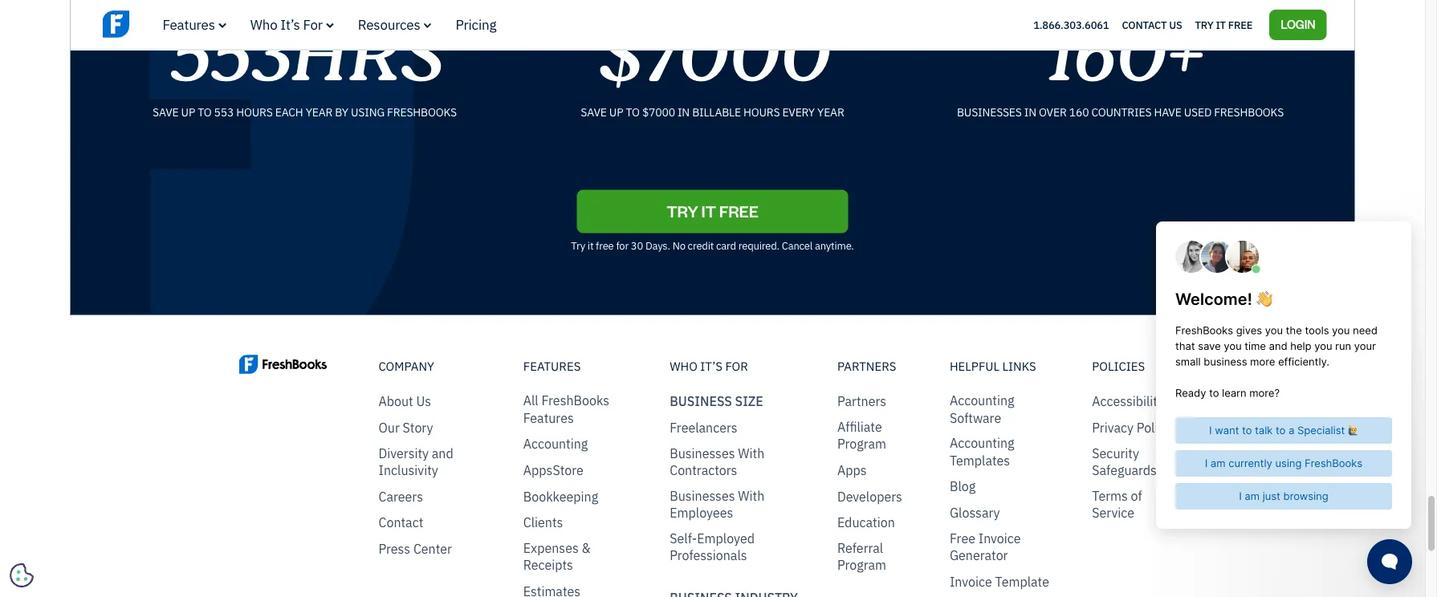 Task type: describe. For each thing, give the bounding box(es) containing it.
1 hours from the left
[[236, 104, 273, 119]]

no
[[673, 238, 685, 252]]

terms of service link
[[1092, 487, 1186, 522]]

cancel
[[782, 238, 813, 252]]

all freshbooks features
[[523, 392, 609, 426]]

of
[[1131, 487, 1142, 504]]

blog link
[[950, 478, 976, 495]]

apps link
[[837, 462, 867, 479]]

1 partners link from the top
[[837, 359, 918, 375]]

links
[[1002, 359, 1036, 374]]

education link
[[837, 514, 895, 531]]

save for save up to $7000 in billable hours every year
[[581, 104, 607, 119]]

features link for 1.866.303.6061 link
[[163, 16, 226, 33]]

features link for rightmost who it's for link
[[523, 359, 638, 375]]

our story
[[379, 419, 433, 436]]

2 partners link from the top
[[837, 393, 886, 410]]

contact link
[[379, 514, 423, 531]]

policies
[[1092, 359, 1145, 374]]

2 hours from the left
[[743, 104, 780, 119]]

save up to $7000 in billable hours every year
[[581, 104, 844, 119]]

with for businesses with contractors
[[738, 445, 765, 462]]

diversity and inclusivity link
[[379, 445, 491, 479]]

diversity and inclusivity
[[379, 445, 453, 479]]

2 in from the left
[[1024, 104, 1036, 119]]

freshbooks
[[541, 392, 609, 409]]

$7000
[[642, 104, 675, 119]]

try it free
[[667, 200, 759, 221]]

education
[[837, 514, 895, 531]]

glossary link
[[950, 504, 1000, 522]]

to for $7000
[[626, 104, 640, 119]]

using
[[351, 104, 385, 119]]

receipts
[[523, 557, 573, 574]]

cookie consent banner dialog
[[12, 400, 253, 585]]

features for rightmost who it's for link
[[523, 359, 581, 374]]

apps
[[837, 462, 867, 479]]

our story link
[[379, 419, 433, 436]]

free inside free invoice generator
[[950, 530, 975, 547]]

about
[[379, 393, 413, 410]]

login link
[[1270, 9, 1327, 40]]

who for the topmost who it's for link
[[250, 16, 277, 33]]

resources link
[[358, 16, 432, 33]]

it's for the topmost who it's for link
[[280, 16, 300, 33]]

up for 553
[[181, 104, 195, 119]]

software
[[950, 409, 1001, 426]]

security
[[1092, 445, 1139, 462]]

privacy
[[1092, 419, 1134, 436]]

expenses
[[523, 540, 579, 557]]

business
[[670, 393, 732, 410]]

contact for contact us
[[1122, 18, 1167, 32]]

accounting software
[[950, 392, 1014, 426]]

contact for contact
[[379, 514, 423, 531]]

required.
[[738, 238, 780, 252]]

0 horizontal spatial freshbooks logo image
[[102, 9, 227, 39]]

accounting software link
[[950, 392, 1060, 427]]

and
[[432, 445, 453, 462]]

try for try it free
[[1195, 18, 1214, 32]]

free invoice generator link
[[950, 530, 1060, 564]]

1 freshbooks from the left
[[387, 104, 457, 119]]

resources
[[358, 16, 420, 33]]

accounting up appsstore
[[523, 436, 588, 453]]

features for 1.866.303.6061 link
[[163, 16, 215, 33]]

1 horizontal spatial free
[[1228, 18, 1253, 32]]

businesses with employees
[[670, 487, 765, 521]]

login
[[1281, 16, 1316, 32]]

it's for rightmost who it's for link
[[700, 359, 723, 374]]

blog
[[950, 478, 976, 495]]

free invoice generator
[[950, 530, 1021, 564]]

features inside the all freshbooks features
[[523, 409, 574, 426]]

pricing link
[[456, 16, 496, 33]]

developers
[[837, 488, 902, 505]]

countries
[[1091, 104, 1152, 119]]

program for affiliate
[[837, 436, 886, 453]]

about us
[[379, 393, 431, 410]]

try it free
[[1195, 18, 1253, 32]]

accounting link
[[523, 436, 588, 453]]

businesses in over 160 countries have used freshbooks
[[957, 104, 1284, 119]]

cookie preferences image
[[10, 564, 34, 588]]

referral
[[837, 540, 883, 557]]

privacy policy link
[[1092, 419, 1171, 436]]

privacy policy
[[1092, 419, 1171, 436]]

affiliate program link
[[837, 419, 918, 453]]

free
[[719, 200, 759, 221]]

1 year from the left
[[306, 104, 333, 119]]

helpful links
[[950, 359, 1036, 374]]

with for businesses with employees
[[738, 487, 765, 504]]

policy
[[1137, 419, 1171, 436]]

1 vertical spatial freshbooks logo image
[[239, 354, 327, 375]]

expenses & receipts link
[[523, 540, 638, 574]]

for for the topmost who it's for link
[[303, 16, 323, 33]]

all freshbooks features link
[[523, 392, 638, 427]]

safeguards
[[1092, 462, 1157, 479]]

each
[[275, 104, 303, 119]]

save for save up to 553 hours each year by using freshbooks
[[153, 104, 179, 119]]

to for 553
[[198, 104, 212, 119]]

try for try it free for 30 days. no credit card required. cancel anytime.
[[571, 238, 585, 252]]

businesses for contractors
[[670, 445, 735, 462]]

0 vertical spatial who it's for link
[[250, 16, 334, 33]]

accounting templates
[[950, 435, 1014, 469]]

businesses with contractors
[[670, 445, 765, 479]]

businesses with contractors link
[[670, 445, 805, 479]]

careers link
[[379, 488, 423, 505]]

press center
[[379, 541, 452, 557]]

it for free
[[588, 238, 594, 252]]

have
[[1154, 104, 1182, 119]]

developers link
[[837, 488, 902, 505]]

invoice inside invoice template "link"
[[950, 573, 992, 590]]



Task type: vqa. For each thing, say whether or not it's contained in the screenshot.
Current
no



Task type: locate. For each thing, give the bounding box(es) containing it.
0 vertical spatial partners
[[837, 359, 896, 374]]

1 horizontal spatial try
[[1195, 18, 1214, 32]]

self-employed professionals
[[670, 530, 755, 564]]

business size
[[670, 393, 763, 410]]

to left 553
[[198, 104, 212, 119]]

0 horizontal spatial in
[[678, 104, 690, 119]]

it
[[701, 200, 716, 221]]

1 horizontal spatial it
[[1216, 18, 1226, 32]]

1 program from the top
[[837, 436, 886, 453]]

0 horizontal spatial hours
[[236, 104, 273, 119]]

0 vertical spatial with
[[738, 445, 765, 462]]

with
[[738, 445, 765, 462], [738, 487, 765, 504]]

0 vertical spatial who it's for
[[250, 16, 323, 33]]

0 horizontal spatial who
[[250, 16, 277, 33]]

0 horizontal spatial year
[[306, 104, 333, 119]]

businesses inside businesses with employees
[[670, 487, 735, 504]]

0 vertical spatial freshbooks logo image
[[102, 9, 227, 39]]

try
[[667, 200, 698, 221]]

employed
[[697, 530, 755, 547]]

credit
[[688, 238, 714, 252]]

all
[[523, 392, 538, 409]]

up left $7000
[[609, 104, 623, 119]]

helpful
[[950, 359, 1000, 374]]

1 vertical spatial who it's for link
[[670, 359, 805, 375]]

1 horizontal spatial freshbooks logo image
[[239, 354, 327, 375]]

freshbooks right used on the right of page
[[1214, 104, 1284, 119]]

0 horizontal spatial try
[[571, 238, 585, 252]]

1 horizontal spatial us
[[1169, 18, 1182, 32]]

press
[[379, 541, 410, 557]]

1 businesses from the top
[[670, 445, 735, 462]]

0 vertical spatial for
[[303, 16, 323, 33]]

free
[[596, 238, 614, 252]]

1 up from the left
[[181, 104, 195, 119]]

up for $7000
[[609, 104, 623, 119]]

accounting for software
[[950, 392, 1014, 409]]

1 vertical spatial who
[[670, 359, 698, 374]]

0 horizontal spatial it
[[588, 238, 594, 252]]

us left try it free link
[[1169, 18, 1182, 32]]

0 vertical spatial try
[[1195, 18, 1214, 32]]

our
[[379, 419, 400, 436]]

who it's for for rightmost who it's for link
[[670, 359, 748, 374]]

to left $7000
[[626, 104, 640, 119]]

accounting up templates at the bottom right of the page
[[950, 435, 1014, 452]]

2 program from the top
[[837, 557, 886, 574]]

1 partners from the top
[[837, 359, 896, 374]]

us for contact us
[[1169, 18, 1182, 32]]

1 horizontal spatial year
[[817, 104, 844, 119]]

contact inside contact us link
[[1122, 18, 1167, 32]]

free left login link at top right
[[1228, 18, 1253, 32]]

2 businesses from the top
[[670, 487, 735, 504]]

1 horizontal spatial it's
[[700, 359, 723, 374]]

business size link
[[670, 393, 763, 410]]

with down size
[[738, 445, 765, 462]]

us inside 'about us' link
[[416, 393, 431, 410]]

invoice down the "generator"
[[950, 573, 992, 590]]

with inside businesses with contractors
[[738, 445, 765, 462]]

1 horizontal spatial who it's for
[[670, 359, 748, 374]]

1 vertical spatial features
[[523, 359, 581, 374]]

0 vertical spatial features
[[163, 16, 215, 33]]

over
[[1039, 104, 1067, 119]]

1 vertical spatial try
[[571, 238, 585, 252]]

1 horizontal spatial who it's for link
[[670, 359, 805, 375]]

program down affiliate
[[837, 436, 886, 453]]

inclusivity
[[379, 462, 438, 479]]

160
[[1069, 104, 1089, 119]]

in left over
[[1024, 104, 1036, 119]]

program for referral
[[837, 557, 886, 574]]

1 vertical spatial for
[[725, 359, 748, 374]]

0 horizontal spatial contact
[[379, 514, 423, 531]]

invoice inside free invoice generator
[[978, 530, 1021, 547]]

0 horizontal spatial who it's for link
[[250, 16, 334, 33]]

free up the "generator"
[[950, 530, 975, 547]]

1 vertical spatial it
[[588, 238, 594, 252]]

1 vertical spatial invoice
[[950, 573, 992, 590]]

1 horizontal spatial for
[[725, 359, 748, 374]]

helpful links link
[[950, 359, 1060, 375]]

contact down careers link
[[379, 514, 423, 531]]

0 vertical spatial contact
[[1122, 18, 1167, 32]]

&
[[582, 540, 591, 557]]

0 vertical spatial invoice
[[978, 530, 1021, 547]]

accounting for templates
[[950, 435, 1014, 452]]

1.866.303.6061
[[1033, 18, 1109, 32]]

partners inside 'link'
[[837, 359, 896, 374]]

by
[[335, 104, 348, 119]]

contact us
[[1122, 18, 1182, 32]]

bookkeeping
[[523, 488, 598, 505]]

businesses up the employees
[[670, 487, 735, 504]]

security safeguards link
[[1092, 445, 1186, 479]]

contact us link
[[1122, 14, 1182, 35]]

1 horizontal spatial hours
[[743, 104, 780, 119]]

year
[[306, 104, 333, 119], [817, 104, 844, 119]]

for left "resources"
[[303, 16, 323, 33]]

referral program link
[[837, 540, 918, 574]]

us for about us
[[416, 393, 431, 410]]

for up size
[[725, 359, 748, 374]]

company link
[[379, 359, 491, 375]]

try it free link
[[577, 190, 848, 233]]

1 to from the left
[[198, 104, 212, 119]]

freelancers link
[[670, 419, 738, 436]]

affiliate program
[[837, 419, 886, 453]]

it right contact us link
[[1216, 18, 1226, 32]]

30
[[631, 238, 643, 252]]

0 horizontal spatial up
[[181, 104, 195, 119]]

try
[[1195, 18, 1214, 32], [571, 238, 585, 252]]

invoice up the "generator"
[[978, 530, 1021, 547]]

appsstore
[[523, 462, 584, 479]]

0 horizontal spatial free
[[950, 530, 975, 547]]

it left free
[[588, 238, 594, 252]]

0 horizontal spatial to
[[198, 104, 212, 119]]

terms
[[1092, 487, 1128, 504]]

hours left every
[[743, 104, 780, 119]]

partners
[[837, 359, 896, 374], [837, 393, 886, 410]]

in right $7000
[[678, 104, 690, 119]]

try left free
[[571, 238, 585, 252]]

1 horizontal spatial in
[[1024, 104, 1036, 119]]

year right every
[[817, 104, 844, 119]]

1 horizontal spatial who
[[670, 359, 698, 374]]

used
[[1184, 104, 1212, 119]]

1 vertical spatial who it's for
[[670, 359, 748, 374]]

partners for 2nd partners 'link'
[[837, 393, 886, 410]]

businesses inside businesses with contractors
[[670, 445, 735, 462]]

diversity
[[379, 445, 429, 462]]

accounting up software
[[950, 392, 1014, 409]]

1 horizontal spatial up
[[609, 104, 623, 119]]

1 vertical spatial program
[[837, 557, 886, 574]]

free
[[1228, 18, 1253, 32], [950, 530, 975, 547]]

2 with from the top
[[738, 487, 765, 504]]

up
[[181, 104, 195, 119], [609, 104, 623, 119]]

1 save from the left
[[153, 104, 179, 119]]

security safeguards
[[1092, 445, 1157, 479]]

1 vertical spatial partners link
[[837, 393, 886, 410]]

1 vertical spatial it's
[[700, 359, 723, 374]]

0 horizontal spatial freshbooks
[[387, 104, 457, 119]]

glossary
[[950, 504, 1000, 521]]

who for rightmost who it's for link
[[670, 359, 698, 374]]

contact right 1.866.303.6061 at the right of the page
[[1122, 18, 1167, 32]]

2 year from the left
[[817, 104, 844, 119]]

year left by
[[306, 104, 333, 119]]

program down 'referral'
[[837, 557, 886, 574]]

businesses up contractors
[[670, 445, 735, 462]]

2 to from the left
[[626, 104, 640, 119]]

freelancers
[[670, 419, 738, 436]]

generator
[[950, 547, 1008, 564]]

us up story
[[416, 393, 431, 410]]

clients
[[523, 514, 563, 531]]

1 with from the top
[[738, 445, 765, 462]]

service
[[1092, 504, 1134, 521]]

every
[[782, 104, 815, 119]]

1 horizontal spatial freshbooks
[[1214, 104, 1284, 119]]

1 vertical spatial us
[[416, 393, 431, 410]]

1 vertical spatial partners
[[837, 393, 886, 410]]

1 vertical spatial free
[[950, 530, 975, 547]]

us inside contact us link
[[1169, 18, 1182, 32]]

1 horizontal spatial contact
[[1122, 18, 1167, 32]]

referral program
[[837, 540, 886, 574]]

appsstore link
[[523, 462, 584, 479]]

with down businesses with contractors link
[[738, 487, 765, 504]]

0 horizontal spatial it's
[[280, 16, 300, 33]]

size
[[735, 393, 763, 410]]

1 vertical spatial businesses
[[670, 487, 735, 504]]

0 vertical spatial partners link
[[837, 359, 918, 375]]

try it free for 30 days. no credit card required. cancel anytime.
[[571, 238, 854, 252]]

days.
[[645, 238, 670, 252]]

0 vertical spatial who
[[250, 16, 277, 33]]

0 vertical spatial free
[[1228, 18, 1253, 32]]

for for rightmost who it's for link
[[725, 359, 748, 374]]

0 vertical spatial it's
[[280, 16, 300, 33]]

company
[[379, 359, 434, 374]]

0 vertical spatial program
[[837, 436, 886, 453]]

partners for 2nd partners 'link' from the bottom of the page
[[837, 359, 896, 374]]

it's inside who it's for link
[[700, 359, 723, 374]]

invoice template link
[[950, 573, 1049, 590]]

0 vertical spatial businesses
[[670, 445, 735, 462]]

freshbooks right using
[[387, 104, 457, 119]]

partners link
[[837, 359, 918, 375], [837, 393, 886, 410]]

0 horizontal spatial for
[[303, 16, 323, 33]]

it
[[1216, 18, 1226, 32], [588, 238, 594, 252]]

0 horizontal spatial who it's for
[[250, 16, 323, 33]]

affiliate
[[837, 419, 882, 435]]

hours
[[236, 104, 273, 119], [743, 104, 780, 119]]

pricing
[[456, 16, 496, 33]]

in
[[678, 104, 690, 119], [1024, 104, 1036, 119]]

freshbooks logo image
[[102, 9, 227, 39], [239, 354, 327, 375]]

1 horizontal spatial save
[[581, 104, 607, 119]]

0 horizontal spatial save
[[153, 104, 179, 119]]

0 horizontal spatial features link
[[163, 16, 226, 33]]

2 save from the left
[[581, 104, 607, 119]]

who inside who it's for link
[[670, 359, 698, 374]]

0 vertical spatial it
[[1216, 18, 1226, 32]]

0 horizontal spatial us
[[416, 393, 431, 410]]

try right contact us link
[[1195, 18, 1214, 32]]

1 vertical spatial features link
[[523, 359, 638, 375]]

2 up from the left
[[609, 104, 623, 119]]

accessibility
[[1092, 393, 1164, 410]]

0 vertical spatial features link
[[163, 16, 226, 33]]

1 vertical spatial contact
[[379, 514, 423, 531]]

save left 553
[[153, 104, 179, 119]]

with inside businesses with employees
[[738, 487, 765, 504]]

2 freshbooks from the left
[[1214, 104, 1284, 119]]

who it's for link
[[250, 16, 334, 33], [670, 359, 805, 375]]

accessibility link
[[1092, 393, 1164, 410]]

hours right 553
[[236, 104, 273, 119]]

invoice template
[[950, 573, 1049, 590]]

1 in from the left
[[678, 104, 690, 119]]

businesses for employees
[[670, 487, 735, 504]]

who it's for for the topmost who it's for link
[[250, 16, 323, 33]]

1 vertical spatial with
[[738, 487, 765, 504]]

2 vertical spatial features
[[523, 409, 574, 426]]

who
[[250, 16, 277, 33], [670, 359, 698, 374]]

1 horizontal spatial to
[[626, 104, 640, 119]]

features
[[163, 16, 215, 33], [523, 359, 581, 374], [523, 409, 574, 426]]

2 partners from the top
[[837, 393, 886, 410]]

it for free
[[1216, 18, 1226, 32]]

policies link
[[1092, 359, 1186, 375]]

story
[[403, 419, 433, 436]]

1.866.303.6061 link
[[1033, 18, 1109, 32]]

1 horizontal spatial features link
[[523, 359, 638, 375]]

accounting inside 'link'
[[950, 392, 1014, 409]]

businesses with employees link
[[670, 487, 805, 522]]

up left 553
[[181, 104, 195, 119]]

bookkeeping link
[[523, 488, 598, 505]]

clients link
[[523, 514, 563, 531]]

save left $7000
[[581, 104, 607, 119]]

0 vertical spatial us
[[1169, 18, 1182, 32]]



